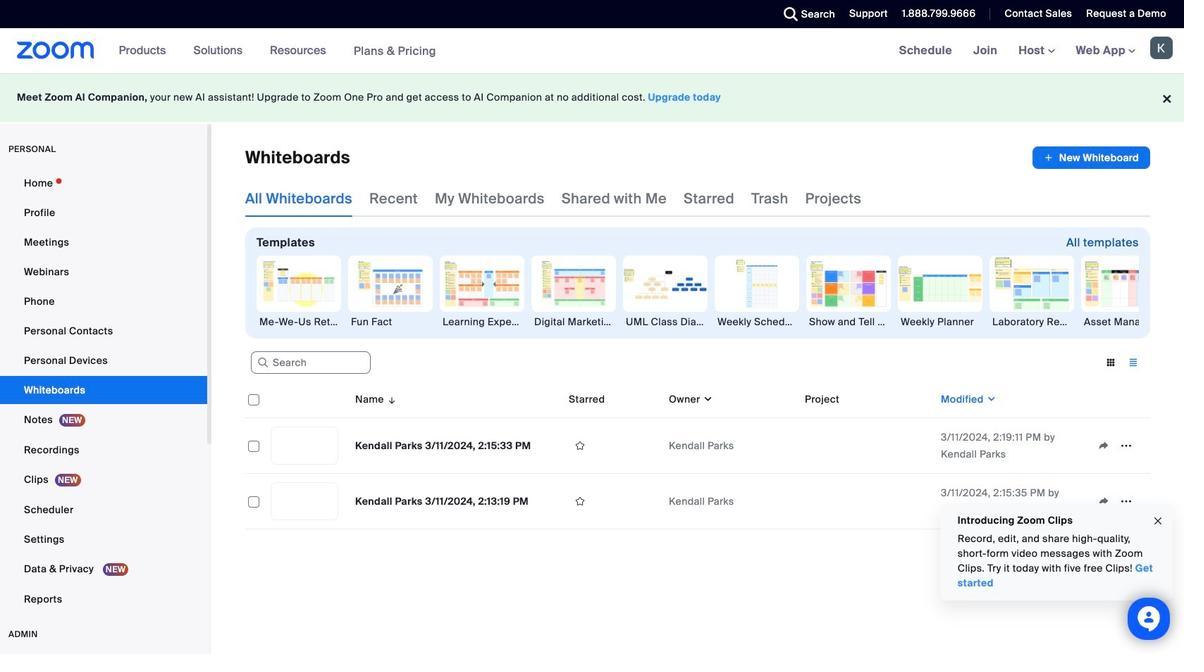 Task type: locate. For each thing, give the bounding box(es) containing it.
add image
[[1044, 151, 1054, 165]]

1 vertical spatial application
[[245, 381, 1151, 530]]

fun fact element
[[348, 315, 433, 329]]

weekly planner element
[[898, 315, 983, 329]]

2 cell from the top
[[799, 499, 936, 505]]

meetings navigation
[[889, 28, 1184, 74]]

click to star the whiteboard kendall parks 3/11/2024, 2:13:19 pm image
[[569, 496, 592, 508]]

learning experience canvas element
[[440, 315, 525, 329]]

application
[[1033, 147, 1151, 169], [245, 381, 1151, 530]]

footer
[[0, 73, 1184, 122]]

Search text field
[[251, 352, 371, 375]]

kendall parks 3/11/2024, 2:15:33 pm element
[[355, 440, 531, 453]]

profile picture image
[[1151, 37, 1173, 59]]

laboratory report element
[[990, 315, 1074, 329]]

me-we-us retrospective element
[[257, 315, 341, 329]]

0 vertical spatial cell
[[799, 419, 936, 474]]

close image
[[1153, 514, 1164, 530]]

cell
[[799, 419, 936, 474], [799, 499, 936, 505]]

1 cell from the top
[[799, 419, 936, 474]]

banner
[[0, 28, 1184, 74]]

down image
[[700, 393, 713, 407]]

1 vertical spatial cell
[[799, 499, 936, 505]]



Task type: vqa. For each thing, say whether or not it's contained in the screenshot.
the bottom cell
yes



Task type: describe. For each thing, give the bounding box(es) containing it.
0 vertical spatial application
[[1033, 147, 1151, 169]]

grid mode, not selected image
[[1100, 357, 1122, 369]]

product information navigation
[[108, 28, 447, 74]]

digital marketing canvas element
[[532, 315, 616, 329]]

show and tell with a twist element
[[807, 315, 891, 329]]

click to star the whiteboard kendall parks 3/11/2024, 2:15:33 pm image
[[569, 440, 592, 453]]

list mode, selected image
[[1122, 357, 1145, 369]]

uml class diagram element
[[623, 315, 708, 329]]

zoom logo image
[[17, 42, 94, 59]]

cell for click to star the whiteboard kendall parks 3/11/2024, 2:15:33 pm image
[[799, 419, 936, 474]]

cell for click to star the whiteboard kendall parks 3/11/2024, 2:13:19 pm icon
[[799, 499, 936, 505]]

thumbnail of kendall parks 3/11/2024, 2:15:33 pm image
[[271, 428, 338, 465]]

arrow down image
[[384, 391, 397, 408]]

personal menu menu
[[0, 169, 207, 615]]

weekly schedule element
[[715, 315, 799, 329]]

thumbnail of kendall parks 3/11/2024, 2:13:19 pm image
[[271, 484, 338, 520]]

tabs of all whiteboard page tab list
[[245, 180, 862, 217]]

kendall parks 3/11/2024, 2:13:19 pm element
[[355, 496, 529, 508]]

asset management element
[[1082, 315, 1166, 329]]



